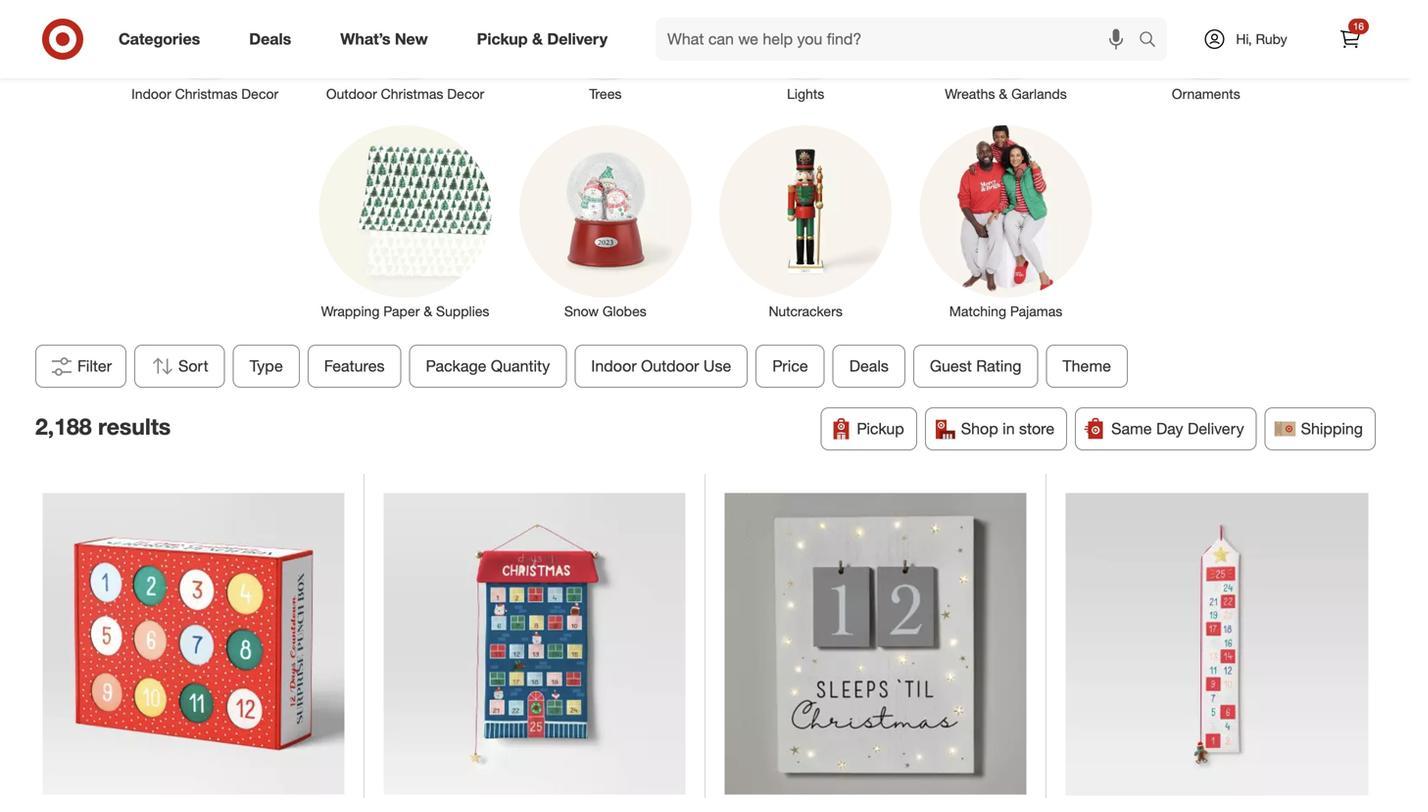 Task type: vqa. For each thing, say whether or not it's contained in the screenshot.
19
no



Task type: describe. For each thing, give the bounding box(es) containing it.
ornaments link
[[1106, 0, 1306, 104]]

hi,
[[1236, 30, 1252, 48]]

snow globes link
[[505, 122, 706, 321]]

pajamas
[[1010, 303, 1063, 320]]

theme
[[1063, 357, 1111, 376]]

rating
[[976, 357, 1022, 376]]

shop
[[961, 419, 998, 439]]

supplies
[[436, 303, 489, 320]]

indoor christmas decor link
[[105, 0, 305, 104]]

outdoor inside button
[[641, 357, 699, 376]]

What can we help you find? suggestions appear below search field
[[656, 18, 1144, 61]]

trees
[[589, 85, 622, 102]]

wrapping
[[321, 303, 380, 320]]

type
[[250, 357, 283, 376]]

16 link
[[1329, 18, 1372, 61]]

decor for indoor christmas decor
[[241, 85, 279, 102]]

what's new
[[340, 29, 428, 49]]

wreaths & garlands link
[[906, 0, 1106, 104]]

theme button
[[1046, 345, 1128, 388]]

pickup & delivery link
[[460, 18, 632, 61]]

package
[[426, 357, 487, 376]]

trees link
[[505, 0, 706, 104]]

deals link
[[232, 18, 316, 61]]

search
[[1130, 31, 1177, 51]]

indoor christmas decor
[[131, 85, 279, 102]]

same day delivery button
[[1075, 408, 1257, 451]]

shipping button
[[1265, 408, 1376, 451]]

what's new link
[[324, 18, 452, 61]]

outdoor christmas decor
[[326, 85, 484, 102]]

what's
[[340, 29, 390, 49]]

pickup for pickup & delivery
[[477, 29, 528, 49]]

globes
[[603, 303, 647, 320]]

package quantity
[[426, 357, 550, 376]]

delivery for same day delivery
[[1188, 419, 1244, 439]]

new
[[395, 29, 428, 49]]

features
[[324, 357, 385, 376]]

nutcrackers
[[769, 303, 843, 320]]

guest
[[930, 357, 972, 376]]

package quantity button
[[409, 345, 567, 388]]

shop in store
[[961, 419, 1055, 439]]

sort
[[178, 357, 209, 376]]

ornaments
[[1172, 85, 1240, 102]]

snow
[[564, 303, 599, 320]]

categories
[[119, 29, 200, 49]]

guest rating button
[[913, 345, 1038, 388]]

filter
[[77, 357, 112, 376]]

garlands
[[1011, 85, 1067, 102]]

indoor for indoor christmas decor
[[131, 85, 171, 102]]

16
[[1353, 20, 1364, 32]]

wreaths
[[945, 85, 995, 102]]



Task type: locate. For each thing, give the bounding box(es) containing it.
1 horizontal spatial delivery
[[1188, 419, 1244, 439]]

outdoor christmas decor link
[[305, 0, 505, 104]]

matching pajamas link
[[906, 122, 1106, 321]]

ruby
[[1256, 30, 1287, 48]]

0 horizontal spatial christmas
[[175, 85, 238, 102]]

indoor inside indoor outdoor use button
[[591, 357, 637, 376]]

deals up pickup button
[[849, 357, 889, 376]]

pickup for pickup
[[857, 419, 904, 439]]

pickup button
[[821, 408, 917, 451]]

indoor outdoor use button
[[575, 345, 748, 388]]

& for pickup
[[532, 29, 543, 49]]

same
[[1112, 419, 1152, 439]]

price button
[[756, 345, 825, 388]]

1 vertical spatial outdoor
[[641, 357, 699, 376]]

price
[[773, 357, 808, 376]]

indoor outdoor use
[[591, 357, 731, 376]]

1 horizontal spatial outdoor
[[641, 357, 699, 376]]

2 christmas from the left
[[381, 85, 443, 102]]

nutcrackers link
[[706, 122, 906, 321]]

1 vertical spatial deals
[[849, 357, 889, 376]]

guest rating
[[930, 357, 1022, 376]]

1 horizontal spatial &
[[532, 29, 543, 49]]

0 horizontal spatial deals
[[249, 29, 291, 49]]

snow globes
[[564, 303, 647, 320]]

0 vertical spatial delivery
[[547, 29, 608, 49]]

indoor
[[131, 85, 171, 102], [591, 357, 637, 376]]

hi, ruby
[[1236, 30, 1287, 48]]

pickup inside pickup & delivery "link"
[[477, 29, 528, 49]]

deals inside button
[[849, 357, 889, 376]]

features button
[[308, 345, 401, 388]]

lights
[[787, 85, 824, 102]]

delivery right day
[[1188, 419, 1244, 439]]

filter button
[[35, 345, 127, 388]]

1 christmas from the left
[[175, 85, 238, 102]]

decor down deals link
[[241, 85, 279, 102]]

1 vertical spatial indoor
[[591, 357, 637, 376]]

outdoor down what's
[[326, 85, 377, 102]]

wreaths & garlands
[[945, 85, 1067, 102]]

indoor down snow globes
[[591, 357, 637, 376]]

18.78" battery operated lit 'sleeps 'til christmas' wood countdown sign cream - wondershop™ image
[[725, 493, 1027, 795], [725, 493, 1027, 795]]

1 horizontal spatial christmas
[[381, 85, 443, 102]]

1 decor from the left
[[241, 85, 279, 102]]

0 horizontal spatial pickup
[[477, 29, 528, 49]]

21" fabric 'days 'til christmas' hanging advent calendar blue/red - wondershop™ image
[[384, 493, 686, 795], [384, 493, 686, 795]]

outdoor
[[326, 85, 377, 102], [641, 357, 699, 376]]

0 vertical spatial &
[[532, 29, 543, 49]]

&
[[532, 29, 543, 49], [999, 85, 1008, 102], [424, 303, 432, 320]]

48" fabric hanging christmas advent calendar with gingerbread man counter white - wondershop™ image
[[1066, 493, 1369, 796], [1066, 493, 1369, 796]]

quantity
[[491, 357, 550, 376]]

day
[[1156, 419, 1183, 439]]

0 vertical spatial deals
[[249, 29, 291, 49]]

delivery up trees in the top of the page
[[547, 29, 608, 49]]

pickup & delivery
[[477, 29, 608, 49]]

type button
[[233, 345, 300, 388]]

decor for outdoor christmas decor
[[447, 85, 484, 102]]

2,188
[[35, 413, 92, 441]]

indoor inside indoor christmas decor link
[[131, 85, 171, 102]]

0 vertical spatial pickup
[[477, 29, 528, 49]]

pickup right new at left top
[[477, 29, 528, 49]]

delivery
[[547, 29, 608, 49], [1188, 419, 1244, 439]]

same day delivery
[[1112, 419, 1244, 439]]

deals for deals link
[[249, 29, 291, 49]]

& inside "link"
[[532, 29, 543, 49]]

christmas down categories link
[[175, 85, 238, 102]]

in
[[1003, 419, 1015, 439]]

1 vertical spatial delivery
[[1188, 419, 1244, 439]]

1 vertical spatial &
[[999, 85, 1008, 102]]

pickup inside pickup button
[[857, 419, 904, 439]]

1 horizontal spatial pickup
[[857, 419, 904, 439]]

christmas for indoor
[[175, 85, 238, 102]]

1 horizontal spatial indoor
[[591, 357, 637, 376]]

sort button
[[134, 345, 225, 388]]

2 horizontal spatial &
[[999, 85, 1008, 102]]

christmas
[[175, 85, 238, 102], [381, 85, 443, 102]]

1 horizontal spatial deals
[[849, 357, 889, 376]]

use
[[704, 357, 731, 376]]

0 horizontal spatial delivery
[[547, 29, 608, 49]]

wrapping paper & supplies
[[321, 303, 489, 320]]

decor down pickup & delivery
[[447, 85, 484, 102]]

0 horizontal spatial outdoor
[[326, 85, 377, 102]]

store
[[1019, 419, 1055, 439]]

wrapping paper & supplies link
[[305, 122, 505, 321]]

0 vertical spatial outdoor
[[326, 85, 377, 102]]

delivery inside "link"
[[547, 29, 608, 49]]

delivery for pickup & delivery
[[547, 29, 608, 49]]

deals
[[249, 29, 291, 49], [849, 357, 889, 376]]

& for wreaths
[[999, 85, 1008, 102]]

2 decor from the left
[[447, 85, 484, 102]]

pickup down deals button on the top right of page
[[857, 419, 904, 439]]

13"x16.5" christmas countdown punch box red - wondershop™ image
[[43, 493, 344, 795], [43, 493, 344, 795]]

shop in store button
[[925, 408, 1067, 451]]

0 horizontal spatial indoor
[[131, 85, 171, 102]]

shipping
[[1301, 419, 1363, 439]]

0 horizontal spatial decor
[[241, 85, 279, 102]]

indoor down categories
[[131, 85, 171, 102]]

deals button
[[833, 345, 906, 388]]

1 horizontal spatial decor
[[447, 85, 484, 102]]

christmas down new at left top
[[381, 85, 443, 102]]

delivery inside button
[[1188, 419, 1244, 439]]

2,188 results
[[35, 413, 171, 441]]

categories link
[[102, 18, 225, 61]]

decor
[[241, 85, 279, 102], [447, 85, 484, 102]]

paper
[[383, 303, 420, 320]]

0 vertical spatial indoor
[[131, 85, 171, 102]]

deals up indoor christmas decor at the left of page
[[249, 29, 291, 49]]

1 vertical spatial pickup
[[857, 419, 904, 439]]

pickup
[[477, 29, 528, 49], [857, 419, 904, 439]]

deals for deals button on the top right of page
[[849, 357, 889, 376]]

matching
[[949, 303, 1006, 320]]

lights link
[[706, 0, 906, 104]]

matching pajamas
[[949, 303, 1063, 320]]

0 horizontal spatial &
[[424, 303, 432, 320]]

results
[[98, 413, 171, 441]]

christmas for outdoor
[[381, 85, 443, 102]]

2 vertical spatial &
[[424, 303, 432, 320]]

outdoor left use
[[641, 357, 699, 376]]

search button
[[1130, 18, 1177, 65]]

indoor for indoor outdoor use
[[591, 357, 637, 376]]



